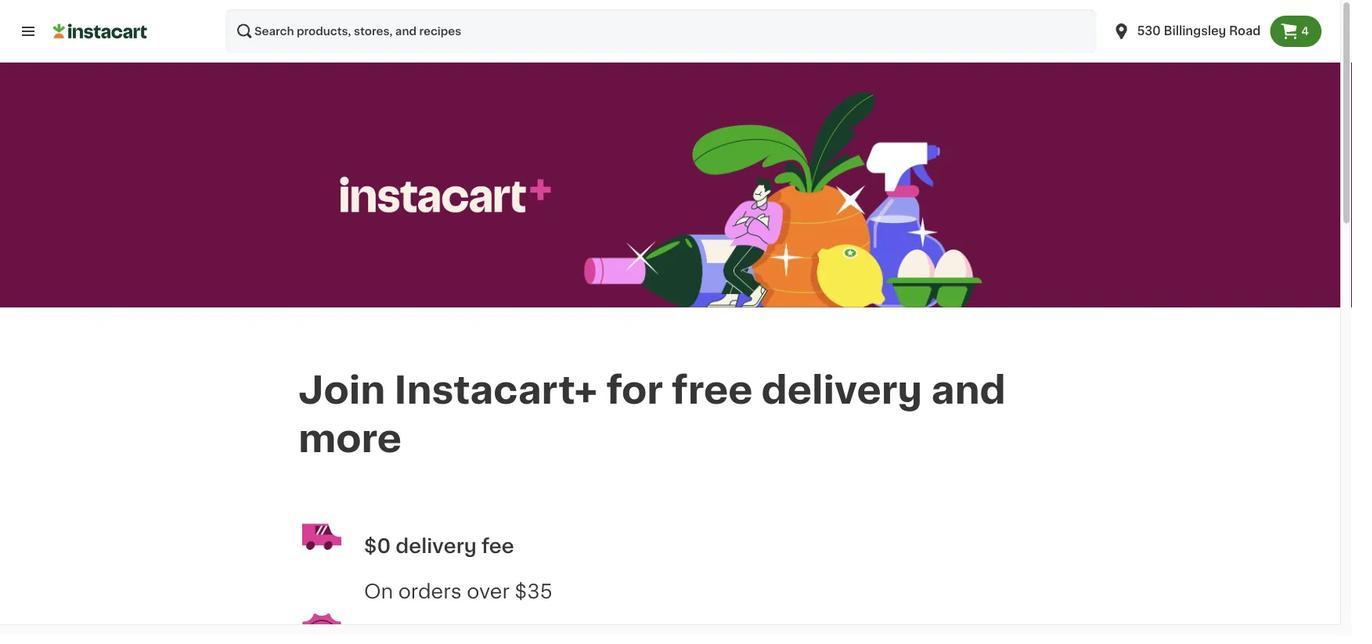 Task type: locate. For each thing, give the bounding box(es) containing it.
delivery
[[762, 372, 923, 409], [396, 537, 477, 556]]

on
[[364, 582, 393, 601]]

530
[[1137, 25, 1161, 37]]

orders
[[398, 582, 462, 601]]

$35
[[515, 582, 553, 601]]

free
[[672, 372, 753, 409]]

1 horizontal spatial delivery
[[762, 372, 923, 409]]

0 vertical spatial delivery
[[762, 372, 923, 409]]

530 billingsley road button
[[1103, 9, 1270, 53], [1112, 9, 1261, 53]]

more
[[298, 421, 402, 458]]

instacart+
[[394, 372, 598, 409]]

over
[[467, 582, 510, 601]]

$0 delivery fee
[[364, 537, 514, 556]]

road
[[1229, 25, 1261, 37]]

1 vertical spatial delivery
[[396, 537, 477, 556]]

2 530 billingsley road button from the left
[[1112, 9, 1261, 53]]

0 horizontal spatial delivery
[[396, 537, 477, 556]]

billingsley
[[1164, 25, 1227, 37]]

530 billingsley road
[[1137, 25, 1261, 37]]

None search field
[[226, 9, 1097, 53]]

instacart logo image
[[53, 22, 147, 41]]

join instacart+ for free delivery and more
[[298, 372, 1015, 458]]



Task type: vqa. For each thing, say whether or not it's contained in the screenshot.
middle the issue
no



Task type: describe. For each thing, give the bounding box(es) containing it.
fee
[[482, 537, 514, 556]]

4 button
[[1270, 16, 1322, 47]]

Search field
[[226, 9, 1097, 53]]

$0
[[364, 537, 391, 556]]

for
[[607, 372, 663, 409]]

on orders over $35
[[364, 582, 553, 601]]

join
[[298, 372, 386, 409]]

delivery inside join instacart+ for free delivery and more
[[762, 372, 923, 409]]

and
[[931, 372, 1006, 409]]

1 530 billingsley road button from the left
[[1103, 9, 1270, 53]]

instacart plus image
[[340, 177, 551, 212]]

4
[[1302, 26, 1309, 37]]



